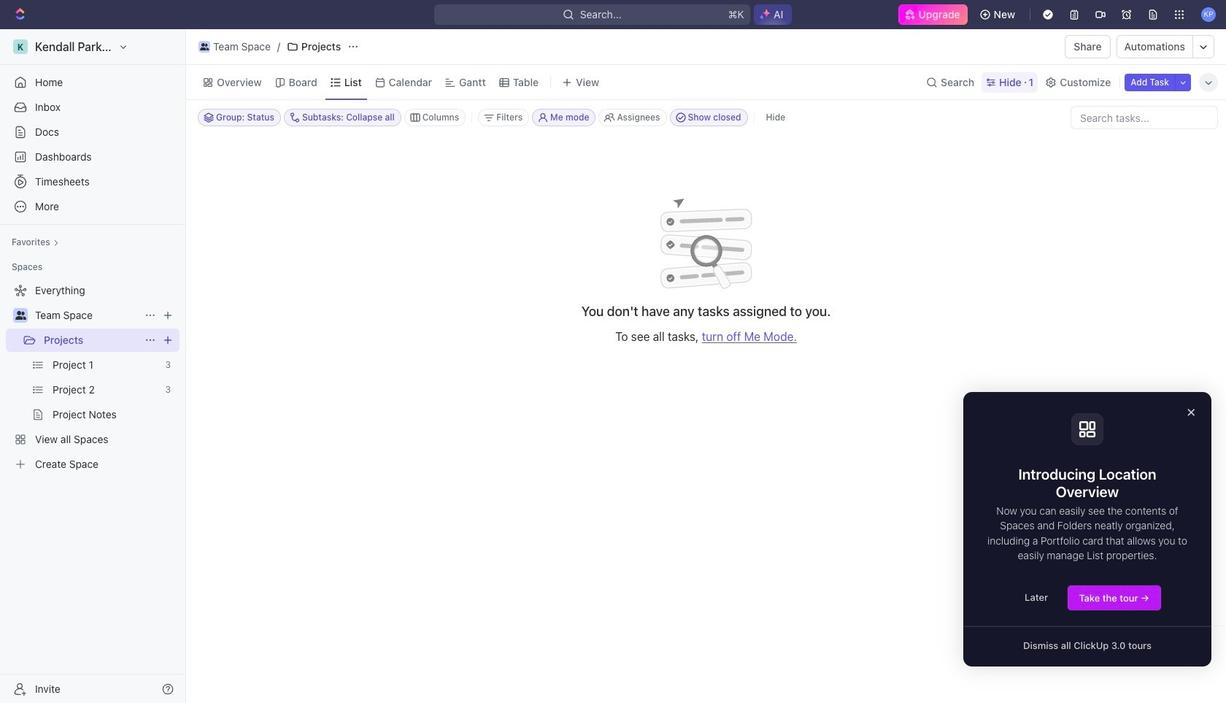 Task type: vqa. For each thing, say whether or not it's contained in the screenshot.
Search tasks... TEXT BOX
yes



Task type: describe. For each thing, give the bounding box(es) containing it.
user group image
[[200, 43, 209, 50]]

kendall parks's workspace, , element
[[13, 39, 28, 54]]

tree inside sidebar navigation
[[6, 279, 180, 476]]



Task type: locate. For each thing, give the bounding box(es) containing it.
sidebar navigation
[[0, 29, 189, 703]]

navigation
[[964, 392, 1227, 667]]

tree
[[6, 279, 180, 476]]

Search tasks... text field
[[1072, 107, 1218, 129]]

user group image
[[15, 311, 26, 320]]



